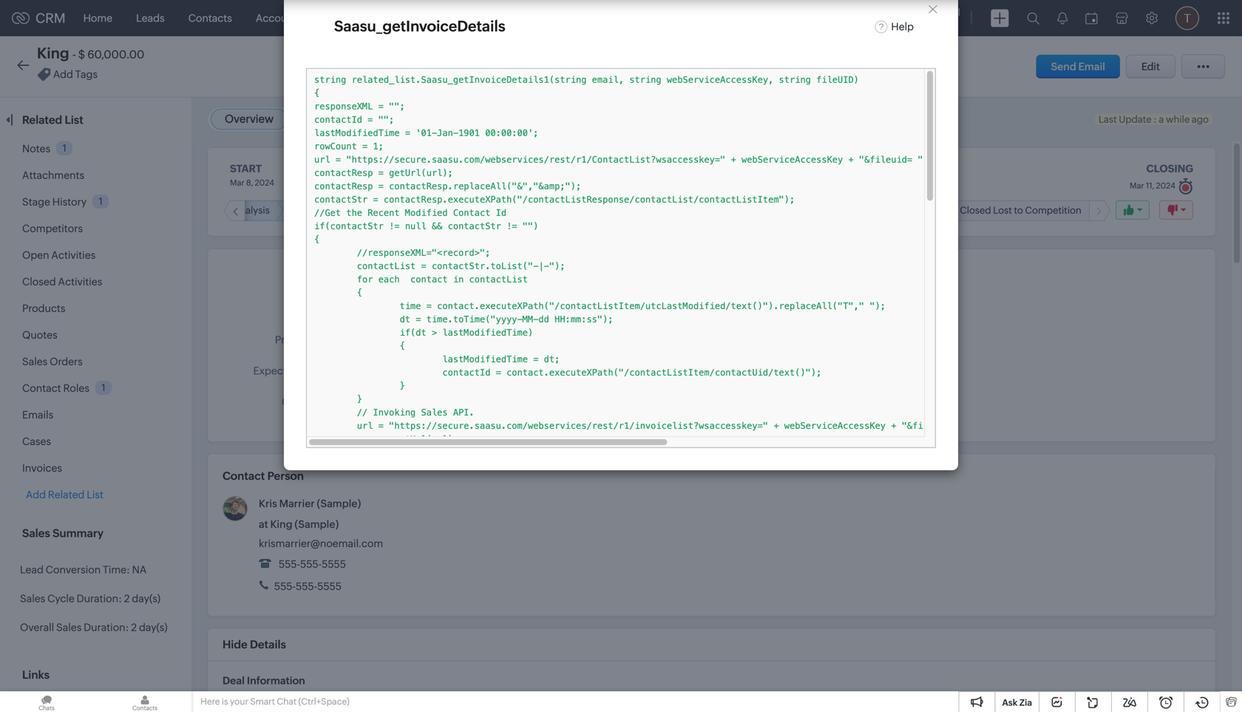 Task type: locate. For each thing, give the bounding box(es) containing it.
11,
[[1146, 181, 1154, 190], [395, 396, 406, 407]]

1 horizontal spatial deal
[[287, 272, 308, 284]]

summary
[[53, 527, 104, 540]]

list
[[65, 114, 83, 126], [87, 489, 103, 501]]

closed for closed lost to competition
[[960, 205, 991, 216]]

11, right date
[[395, 396, 406, 407]]

1 vertical spatial products link
[[22, 302, 65, 314]]

identify down ruby at left
[[375, 302, 412, 314]]

send email
[[1051, 61, 1105, 72]]

sales down quotes link
[[22, 356, 48, 368]]

hide details
[[223, 638, 286, 651]]

0 horizontal spatial add
[[26, 489, 46, 501]]

deal left owner
[[287, 272, 308, 284]]

add related list
[[26, 489, 103, 501]]

add for add tags
[[53, 68, 73, 80]]

sales up lead
[[22, 527, 50, 540]]

sales left cycle
[[20, 593, 45, 604]]

1 vertical spatial (sample)
[[295, 518, 339, 530]]

1 vertical spatial activities
[[58, 276, 102, 288]]

hide details link
[[223, 638, 286, 651]]

open activities link
[[22, 249, 96, 261]]

duration:
[[77, 593, 122, 604], [84, 622, 129, 633]]

1 horizontal spatial contact
[[223, 470, 265, 482]]

(%)
[[329, 334, 343, 346]]

identify decision makers up anderson
[[391, 205, 500, 216]]

cases link
[[22, 436, 51, 447]]

(sample)
[[317, 498, 361, 509], [295, 518, 339, 530]]

deal up your
[[223, 675, 245, 687]]

deal for deal owner
[[287, 272, 308, 284]]

emails link
[[22, 409, 53, 421]]

lead
[[20, 564, 44, 576]]

2 for sales cycle duration:
[[124, 593, 130, 604]]

mar right date
[[375, 396, 393, 407]]

edit button
[[1126, 55, 1176, 78]]

competition
[[1025, 205, 1082, 216]]

calls link
[[482, 0, 529, 36]]

mar down update
[[1130, 181, 1144, 190]]

crm link
[[12, 11, 66, 26]]

1 vertical spatial 5555
[[317, 580, 342, 592]]

tasks
[[376, 12, 402, 24]]

1 horizontal spatial 2024
[[408, 396, 433, 407]]

add down invoices
[[26, 489, 46, 501]]

search image
[[1027, 12, 1040, 24]]

0 vertical spatial deal
[[287, 272, 308, 284]]

0 vertical spatial activities
[[51, 249, 96, 261]]

duration: up overall sales duration: 2 day(s)
[[77, 593, 122, 604]]

proposal/price
[[533, 205, 598, 216]]

edit
[[1142, 61, 1160, 72]]

activities for closed activities
[[58, 276, 102, 288]]

related up notes link
[[22, 114, 62, 126]]

king right at
[[270, 518, 293, 530]]

ask zia
[[1002, 698, 1032, 708]]

(sample) up king (sample) 'link'
[[317, 498, 361, 509]]

1 vertical spatial 1
[[99, 196, 103, 207]]

products left the projects link
[[670, 12, 713, 24]]

mar for closing
[[1130, 181, 1144, 190]]

0 vertical spatial decision
[[428, 205, 466, 216]]

1 vertical spatial duration:
[[84, 622, 129, 633]]

timeline link
[[305, 112, 349, 125]]

0 vertical spatial day(s)
[[132, 593, 160, 604]]

related list
[[22, 114, 86, 126]]

2 horizontal spatial mar
[[1130, 181, 1144, 190]]

contact for contact person
[[223, 470, 265, 482]]

0 vertical spatial 555-555-5555
[[277, 558, 346, 570]]

sales orders link
[[22, 356, 83, 368]]

0 vertical spatial (sample)
[[317, 498, 361, 509]]

king
[[37, 45, 69, 62], [270, 518, 293, 530]]

1
[[63, 143, 66, 154], [99, 196, 103, 207], [102, 382, 105, 393]]

1 vertical spatial related
[[48, 489, 85, 501]]

products up quotes link
[[22, 302, 65, 314]]

closed lost to competition
[[960, 205, 1082, 216]]

1 vertical spatial king
[[270, 518, 293, 530]]

contact
[[22, 382, 61, 394], [223, 470, 265, 482]]

2024 for start
[[255, 178, 274, 187]]

1 horizontal spatial king
[[270, 518, 293, 530]]

makers
[[468, 205, 500, 216], [458, 302, 492, 314]]

1 vertical spatial contact
[[223, 470, 265, 482]]

0 horizontal spatial 2024
[[255, 178, 274, 187]]

related down invoices link
[[48, 489, 85, 501]]

home
[[83, 12, 112, 24]]

1 horizontal spatial 11,
[[1146, 181, 1154, 190]]

decision up anderson
[[428, 205, 466, 216]]

1 horizontal spatial closed
[[777, 205, 809, 216]]

0 vertical spatial products link
[[658, 0, 725, 36]]

send email button
[[1036, 55, 1120, 78]]

0 horizontal spatial mar
[[230, 178, 244, 187]]

0 horizontal spatial 2
[[124, 593, 130, 604]]

deal
[[287, 272, 308, 284], [223, 675, 245, 687]]

your
[[230, 697, 248, 707]]

day(s) for sales cycle duration: 2 day(s)
[[132, 593, 160, 604]]

signals element
[[1049, 0, 1077, 36]]

identify decision makers down anderson
[[375, 302, 492, 314]]

contacts link
[[176, 0, 244, 36]]

1 right history
[[99, 196, 103, 207]]

list down add tags
[[65, 114, 83, 126]]

kris marrier (sample) link
[[259, 498, 361, 509]]

1 right notes link
[[63, 143, 66, 154]]

closing mar 11, 2024
[[1130, 163, 1193, 190]]

create menu element
[[982, 0, 1018, 36]]

king - $ 60,000.00
[[37, 45, 144, 62]]

king left -
[[37, 45, 69, 62]]

identify right proposition
[[391, 205, 426, 216]]

activities up "closed activities"
[[51, 249, 96, 261]]

meetings link
[[414, 0, 482, 36]]

0 horizontal spatial products link
[[22, 302, 65, 314]]

1 vertical spatial deal
[[223, 675, 245, 687]]

cycle
[[47, 593, 74, 604]]

2024
[[255, 178, 274, 187], [1156, 181, 1176, 190], [408, 396, 433, 407]]

1 horizontal spatial products
[[670, 12, 713, 24]]

5555
[[322, 558, 346, 570], [317, 580, 342, 592]]

555-555-5555 down krismarrier@noemail.com
[[272, 580, 342, 592]]

2 down time:
[[124, 593, 130, 604]]

2 for overall sales duration:
[[131, 622, 137, 633]]

krismarrier@noemail.com
[[259, 538, 383, 549]]

contact roles link
[[22, 382, 89, 394]]

value proposition
[[292, 205, 369, 216]]

profile element
[[1167, 0, 1208, 36]]

0 vertical spatial products
[[670, 12, 713, 24]]

closing
[[282, 396, 319, 408]]

0 vertical spatial 1
[[63, 143, 66, 154]]

2 horizontal spatial closed
[[960, 205, 991, 216]]

1 horizontal spatial 2
[[131, 622, 137, 633]]

0 vertical spatial 11,
[[1146, 181, 1154, 190]]

closed left won
[[777, 205, 809, 216]]

add down -
[[53, 68, 73, 80]]

overview
[[225, 112, 274, 125]]

1 horizontal spatial products link
[[658, 0, 725, 36]]

1 horizontal spatial list
[[87, 489, 103, 501]]

0 horizontal spatial products
[[22, 302, 65, 314]]

search element
[[1018, 0, 1049, 36]]

(sample) up krismarrier@noemail.com
[[295, 518, 339, 530]]

duration: down sales cycle duration: 2 day(s)
[[84, 622, 129, 633]]

0 vertical spatial duration:
[[77, 593, 122, 604]]

0 horizontal spatial closed
[[22, 276, 56, 288]]

1 right roles
[[102, 382, 105, 393]]

0 vertical spatial contact
[[22, 382, 61, 394]]

1 horizontal spatial add
[[53, 68, 73, 80]]

meetings
[[425, 12, 470, 24]]

date
[[321, 396, 343, 408]]

mar left 8,
[[230, 178, 244, 187]]

1 vertical spatial add
[[26, 489, 46, 501]]

help
[[891, 21, 914, 33]]

start mar 8, 2024
[[230, 163, 274, 187]]

1 vertical spatial day(s)
[[139, 622, 168, 633]]

products inside "link"
[[670, 12, 713, 24]]

0 horizontal spatial king
[[37, 45, 69, 62]]

0 vertical spatial add
[[53, 68, 73, 80]]

mar inside 'start mar 8, 2024'
[[230, 178, 244, 187]]

0 horizontal spatial list
[[65, 114, 83, 126]]

1 for contact roles
[[102, 382, 105, 393]]

overview link
[[225, 112, 274, 125]]

2024 inside closing mar 11, 2024
[[1156, 181, 1176, 190]]

1 vertical spatial 2
[[131, 622, 137, 633]]

trial
[[942, 7, 961, 18]]

1 vertical spatial identify decision makers
[[375, 302, 492, 314]]

products link
[[658, 0, 725, 36], [22, 302, 65, 314]]

deal information
[[223, 675, 305, 687]]

decision down anderson
[[414, 302, 456, 314]]

add
[[53, 68, 73, 80], [26, 489, 46, 501]]

0 horizontal spatial deal
[[223, 675, 245, 687]]

555-555-5555
[[277, 558, 346, 570], [272, 580, 342, 592]]

to
[[1014, 205, 1023, 216]]

sales for sales summary
[[22, 527, 50, 540]]

needs
[[203, 205, 231, 216]]

2
[[124, 593, 130, 604], [131, 622, 137, 633]]

closed
[[777, 205, 809, 216], [960, 205, 991, 216], [22, 276, 56, 288]]

closed down "open"
[[22, 276, 56, 288]]

lead conversion time: na
[[20, 564, 147, 576]]

0 horizontal spatial contact
[[22, 382, 61, 394]]

details
[[250, 638, 286, 651]]

decision
[[428, 205, 466, 216], [414, 302, 456, 314]]

2 vertical spatial 1
[[102, 382, 105, 393]]

contact up kris
[[223, 470, 265, 482]]

chats image
[[0, 691, 93, 712]]

create menu image
[[991, 9, 1009, 27]]

0 vertical spatial 2
[[124, 593, 130, 604]]

contacts
[[188, 12, 232, 24]]

list up summary
[[87, 489, 103, 501]]

sales
[[22, 356, 48, 368], [22, 527, 50, 540], [20, 593, 45, 604], [56, 622, 82, 633]]

11, down closing
[[1146, 181, 1154, 190]]

analysis
[[233, 205, 270, 216]]

2 horizontal spatial 2024
[[1156, 181, 1176, 190]]

closed left lost
[[960, 205, 991, 216]]

1 vertical spatial 11,
[[395, 396, 406, 407]]

value
[[292, 205, 316, 216]]

mar inside closing mar 11, 2024
[[1130, 181, 1144, 190]]

activities down open activities link
[[58, 276, 102, 288]]

555-555-5555 down krismarrier@noemail.com link
[[277, 558, 346, 570]]

reports
[[541, 12, 578, 24]]

products link up quotes link
[[22, 302, 65, 314]]

contact up emails
[[22, 382, 61, 394]]

2 down sales cycle duration: 2 day(s)
[[131, 622, 137, 633]]

ruby anderson
[[375, 272, 448, 284]]

0 vertical spatial 5555
[[322, 558, 346, 570]]

products link left projects in the top right of the page
[[658, 0, 725, 36]]

2024 inside 'start mar 8, 2024'
[[255, 178, 274, 187]]

here
[[200, 697, 220, 707]]

closed for closed activities
[[22, 276, 56, 288]]



Task type: describe. For each thing, give the bounding box(es) containing it.
start
[[230, 163, 262, 175]]

quote
[[600, 205, 629, 216]]

0 vertical spatial list
[[65, 114, 83, 126]]

conversion
[[46, 564, 101, 576]]

closed for closed won
[[777, 205, 809, 216]]

analytics link
[[590, 0, 658, 36]]

11, inside closing mar 11, 2024
[[1146, 181, 1154, 190]]

deals
[[326, 12, 352, 24]]

contact for contact roles
[[22, 382, 61, 394]]

marrier
[[279, 498, 315, 509]]

kris
[[259, 498, 277, 509]]

sales for sales cycle duration: 2 day(s)
[[20, 593, 45, 604]]

revenue
[[301, 365, 343, 377]]

1 for notes
[[63, 143, 66, 154]]

zia
[[1020, 698, 1032, 708]]

1 horizontal spatial mar
[[375, 396, 393, 407]]

links
[[22, 668, 50, 681]]

competitors link
[[22, 223, 83, 234]]

calls
[[494, 12, 517, 24]]

0 vertical spatial king
[[37, 45, 69, 62]]

0 horizontal spatial 11,
[[395, 396, 406, 407]]

sales summary
[[22, 527, 104, 540]]

1 vertical spatial makers
[[458, 302, 492, 314]]

email
[[1079, 61, 1105, 72]]

(sample) for at king (sample)
[[295, 518, 339, 530]]

projects
[[737, 12, 776, 24]]

deals link
[[314, 0, 364, 36]]

anderson
[[401, 272, 448, 284]]

tasks link
[[364, 0, 414, 36]]

projects link
[[725, 0, 787, 36]]

0 vertical spatial related
[[22, 114, 62, 126]]

overall
[[20, 622, 54, 633]]

activities for open activities
[[51, 249, 96, 261]]

calendar image
[[1086, 12, 1098, 24]]

krismarrier@noemail.com link
[[259, 538, 383, 549]]

mar for start
[[230, 178, 244, 187]]

timeline
[[305, 112, 349, 125]]

add for add related list
[[26, 489, 46, 501]]

$
[[78, 48, 85, 61]]

0 vertical spatial identify decision makers
[[391, 205, 500, 216]]

signals image
[[1057, 12, 1068, 24]]

0 vertical spatial makers
[[468, 205, 500, 216]]

leads link
[[124, 0, 176, 36]]

invoices link
[[22, 462, 62, 474]]

day(s) for overall sales duration: 2 day(s)
[[139, 622, 168, 633]]

is
[[222, 697, 228, 707]]

probability
[[275, 334, 327, 346]]

deal for deal information
[[223, 675, 245, 687]]

stage history
[[22, 196, 87, 208]]

60,000.00
[[87, 48, 144, 61]]

information
[[247, 675, 305, 687]]

sales for sales orders
[[22, 356, 48, 368]]

expected revenue
[[253, 365, 343, 377]]

(ctrl+space)
[[298, 697, 350, 707]]

at king (sample)
[[259, 518, 339, 530]]

saasu_getinvoicedetails
[[334, 18, 506, 35]]

profile image
[[1176, 6, 1199, 30]]

stage
[[22, 196, 50, 208]]

update
[[1119, 114, 1152, 125]]

here is your smart chat (ctrl+space)
[[200, 697, 350, 707]]

king (sample) link
[[270, 518, 339, 530]]

ago
[[1192, 114, 1209, 125]]

(sample) for kris marrier (sample)
[[317, 498, 361, 509]]

duration: for overall sales duration:
[[84, 622, 129, 633]]

1 vertical spatial list
[[87, 489, 103, 501]]

2024 for closing
[[1156, 181, 1176, 190]]

duration: for sales cycle duration:
[[77, 593, 122, 604]]

na
[[132, 564, 147, 576]]

add tags
[[53, 68, 98, 80]]

enterprise-trial upgrade
[[893, 7, 961, 28]]

logo image
[[12, 12, 30, 24]]

time:
[[103, 564, 130, 576]]

contacts image
[[98, 691, 192, 712]]

last
[[1099, 114, 1117, 125]]

attachments
[[22, 169, 84, 181]]

leads
[[136, 12, 165, 24]]

1 vertical spatial identify
[[375, 302, 412, 314]]

accounts link
[[244, 0, 314, 36]]

1 vertical spatial products
[[22, 302, 65, 314]]

person
[[267, 470, 304, 482]]

while
[[1166, 114, 1190, 125]]

ask
[[1002, 698, 1018, 708]]

history
[[52, 196, 87, 208]]

1 vertical spatial 555-555-5555
[[272, 580, 342, 592]]

sales down cycle
[[56, 622, 82, 633]]

owner
[[310, 272, 343, 284]]

1 for stage history
[[99, 196, 103, 207]]

smart
[[250, 697, 275, 707]]

crm
[[35, 11, 66, 26]]

negotiation/review
[[651, 205, 739, 216]]

emails
[[22, 409, 53, 421]]

accounts
[[256, 12, 302, 24]]

cases
[[22, 436, 51, 447]]

tags
[[75, 68, 98, 80]]

quotes
[[22, 329, 57, 341]]

analytics
[[602, 12, 646, 24]]

1 vertical spatial decision
[[414, 302, 456, 314]]

ruby
[[375, 272, 399, 284]]

invoices
[[22, 462, 62, 474]]

chat
[[277, 697, 297, 707]]

closing date
[[282, 396, 343, 408]]

deal owner
[[287, 272, 343, 284]]

8,
[[246, 178, 253, 187]]

probability (%)
[[275, 334, 343, 346]]

notes link
[[22, 143, 50, 155]]

closed activities link
[[22, 276, 102, 288]]

notes
[[22, 143, 50, 155]]

contact person
[[223, 470, 304, 482]]

last update : a while ago
[[1099, 114, 1209, 125]]

competitors
[[22, 223, 83, 234]]

attachments link
[[22, 169, 84, 181]]

0 vertical spatial identify
[[391, 205, 426, 216]]



Task type: vqa. For each thing, say whether or not it's contained in the screenshot.
Deal to the right
yes



